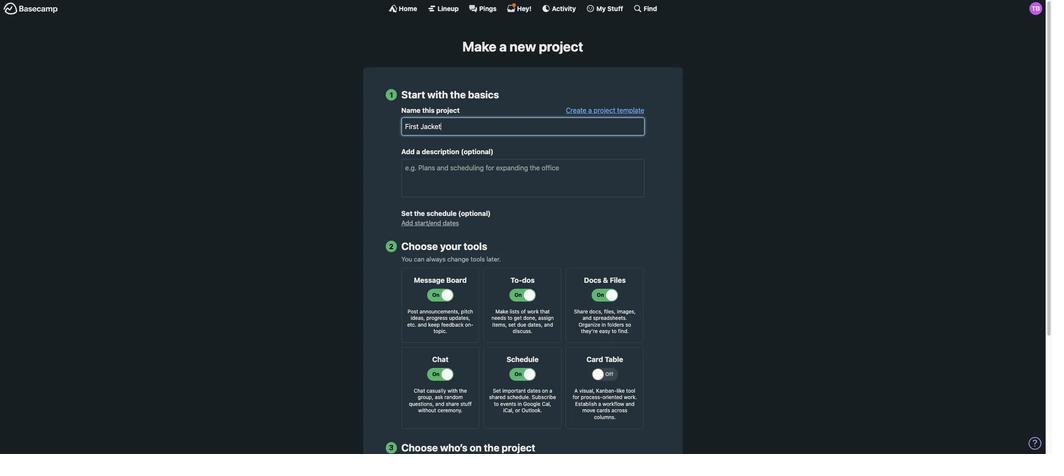 Task type: vqa. For each thing, say whether or not it's contained in the screenshot.


Task type: locate. For each thing, give the bounding box(es) containing it.
to inside the make lists of work that needs to get done, assign items, set due dates, and discuss.
[[508, 315, 513, 322]]

1 horizontal spatial dates
[[527, 388, 541, 394]]

0 horizontal spatial chat
[[414, 388, 425, 394]]

3
[[389, 444, 394, 452]]

set up shared
[[493, 388, 501, 394]]

ask
[[435, 395, 443, 401]]

1 vertical spatial with
[[448, 388, 458, 394]]

a visual, kanban-like tool for process-oriented work. establish a workflow and move cards across columns.
[[573, 388, 637, 421]]

and up the organize
[[583, 315, 592, 322]]

chat inside chat casually with the group, ask random questions, and share stuff without ceremony.
[[414, 388, 425, 394]]

0 vertical spatial add
[[402, 148, 415, 156]]

work
[[527, 309, 539, 315]]

you
[[402, 255, 412, 263]]

1 vertical spatial in
[[518, 401, 522, 408]]

and down 'ideas,'
[[418, 322, 427, 328]]

1 vertical spatial chat
[[414, 388, 425, 394]]

set up add start/end dates link
[[402, 210, 413, 218]]

description
[[422, 148, 460, 156]]

spreadsheets.
[[593, 315, 627, 322]]

the up random
[[459, 388, 467, 394]]

(optional) for set the schedule (optional) add start/end dates
[[458, 210, 491, 218]]

add a description (optional)
[[402, 148, 494, 156]]

a left description
[[416, 148, 420, 156]]

0 vertical spatial to
[[508, 315, 513, 322]]

items,
[[492, 322, 507, 328]]

a
[[575, 388, 578, 394]]

basics
[[468, 89, 499, 101]]

make up needs
[[496, 309, 509, 315]]

0 vertical spatial on
[[542, 388, 548, 394]]

the inside the set the schedule (optional) add start/end dates
[[414, 210, 425, 218]]

1 vertical spatial make
[[496, 309, 509, 315]]

a left new
[[499, 38, 507, 55]]

topic.
[[434, 328, 447, 335]]

message board
[[414, 276, 467, 285]]

set inside the set the schedule (optional) add start/end dates
[[402, 210, 413, 218]]

in inside set important dates on a shared schedule. subscribe to events in google cal, ical, or outlook.
[[518, 401, 522, 408]]

docs & files
[[584, 276, 626, 285]]

1 vertical spatial to
[[612, 328, 617, 335]]

with
[[428, 89, 448, 101], [448, 388, 458, 394]]

name this project
[[402, 107, 460, 114]]

0 vertical spatial chat
[[432, 356, 449, 364]]

and inside the make lists of work that needs to get done, assign items, set due dates, and discuss.
[[544, 322, 553, 328]]

assign
[[538, 315, 554, 322]]

make
[[463, 38, 497, 55], [496, 309, 509, 315]]

project down the activity link
[[539, 38, 583, 55]]

make a new project
[[463, 38, 583, 55]]

0 horizontal spatial set
[[402, 210, 413, 218]]

change
[[448, 255, 469, 263]]

a up subscribe
[[550, 388, 553, 394]]

share
[[446, 401, 459, 408]]

always
[[426, 255, 446, 263]]

on
[[542, 388, 548, 394], [470, 442, 482, 454]]

add start/end dates link
[[402, 219, 459, 227]]

set for important
[[493, 388, 501, 394]]

and inside chat casually with the group, ask random questions, and share stuff without ceremony.
[[436, 401, 444, 408]]

dates down schedule
[[443, 219, 459, 227]]

choose right 3
[[402, 442, 438, 454]]

this
[[422, 107, 435, 114]]

create a project template
[[566, 107, 645, 114]]

post
[[408, 309, 418, 315]]

chat down topic.
[[432, 356, 449, 364]]

2 add from the top
[[402, 219, 413, 227]]

pitch
[[461, 309, 473, 315]]

to down shared
[[494, 401, 499, 408]]

1 choose from the top
[[402, 241, 438, 253]]

chat casually with the group, ask random questions, and share stuff without ceremony.
[[409, 388, 472, 414]]

to inside set important dates on a shared schedule. subscribe to events in google cal, ical, or outlook.
[[494, 401, 499, 408]]

a up cards
[[599, 401, 601, 408]]

and
[[583, 315, 592, 322], [418, 322, 427, 328], [544, 322, 553, 328], [436, 401, 444, 408], [626, 401, 635, 408]]

and down the work. at the right of page
[[626, 401, 635, 408]]

0 vertical spatial make
[[463, 38, 497, 55]]

to down folders
[[612, 328, 617, 335]]

2 vertical spatial to
[[494, 401, 499, 408]]

activity link
[[542, 4, 576, 13]]

feedback
[[441, 322, 464, 328]]

1 horizontal spatial in
[[602, 322, 606, 328]]

set for the
[[402, 210, 413, 218]]

0 vertical spatial tools
[[464, 241, 487, 253]]

1 vertical spatial choose
[[402, 442, 438, 454]]

0 horizontal spatial to
[[494, 401, 499, 408]]

with up random
[[448, 388, 458, 394]]

1 horizontal spatial chat
[[432, 356, 449, 364]]

(optional) inside the set the schedule (optional) add start/end dates
[[458, 210, 491, 218]]

project down or
[[502, 442, 536, 454]]

0 vertical spatial set
[[402, 210, 413, 218]]

2
[[389, 242, 394, 251]]

shared
[[489, 395, 506, 401]]

project down start with the basics
[[436, 107, 460, 114]]

1 horizontal spatial set
[[493, 388, 501, 394]]

a for add
[[416, 148, 420, 156]]

schedule
[[427, 210, 457, 218]]

0 vertical spatial choose
[[402, 241, 438, 253]]

to up set
[[508, 315, 513, 322]]

for
[[573, 395, 580, 401]]

folders
[[608, 322, 624, 328]]

cards
[[597, 408, 610, 414]]

images,
[[617, 309, 636, 315]]

and down assign
[[544, 322, 553, 328]]

the
[[450, 89, 466, 101], [414, 210, 425, 218], [459, 388, 467, 394], [484, 442, 500, 454]]

1 vertical spatial add
[[402, 219, 413, 227]]

0 horizontal spatial dates
[[443, 219, 459, 227]]

add left description
[[402, 148, 415, 156]]

0 horizontal spatial in
[[518, 401, 522, 408]]

1 horizontal spatial to
[[508, 315, 513, 322]]

board
[[447, 276, 467, 285]]

and down ask
[[436, 401, 444, 408]]

2 horizontal spatial to
[[612, 328, 617, 335]]

dates inside the set the schedule (optional) add start/end dates
[[443, 219, 459, 227]]

needs
[[492, 315, 506, 322]]

Name this project text field
[[402, 118, 645, 136]]

on right who's
[[470, 442, 482, 454]]

a inside a visual, kanban-like tool for process-oriented work. establish a workflow and move cards across columns.
[[599, 401, 601, 408]]

0 horizontal spatial on
[[470, 442, 482, 454]]

subscribe
[[532, 395, 556, 401]]

tools left 'later.'
[[471, 255, 485, 263]]

visual,
[[580, 388, 595, 394]]

set inside set important dates on a shared schedule. subscribe to events in google cal, ical, or outlook.
[[493, 388, 501, 394]]

chat for chat
[[432, 356, 449, 364]]

stuff
[[608, 4, 623, 12]]

important
[[503, 388, 526, 394]]

post announcements, pitch ideas, progress updates, etc. and keep feedback on- topic.
[[407, 309, 474, 335]]

easy
[[599, 328, 611, 335]]

0 vertical spatial in
[[602, 322, 606, 328]]

tyler black image
[[1030, 2, 1043, 15]]

(optional) right description
[[461, 148, 494, 156]]

in
[[602, 322, 606, 328], [518, 401, 522, 408]]

2 choose from the top
[[402, 442, 438, 454]]

of
[[521, 309, 526, 315]]

main element
[[0, 0, 1046, 17]]

the up start/end
[[414, 210, 425, 218]]

&
[[603, 276, 608, 285]]

(optional) for add a description (optional)
[[461, 148, 494, 156]]

so
[[626, 322, 631, 328]]

choose up can in the left of the page
[[402, 241, 438, 253]]

cal,
[[542, 401, 551, 408]]

a inside set important dates on a shared schedule. subscribe to events in google cal, ical, or outlook.
[[550, 388, 553, 394]]

on up subscribe
[[542, 388, 548, 394]]

1 vertical spatial set
[[493, 388, 501, 394]]

dates up subscribe
[[527, 388, 541, 394]]

1 vertical spatial on
[[470, 442, 482, 454]]

0 vertical spatial dates
[[443, 219, 459, 227]]

1 vertical spatial (optional)
[[458, 210, 491, 218]]

a right create
[[588, 107, 592, 114]]

set the schedule (optional) add start/end dates
[[402, 210, 491, 227]]

home link
[[389, 4, 417, 13]]

a for create
[[588, 107, 592, 114]]

1 vertical spatial dates
[[527, 388, 541, 394]]

add left start/end
[[402, 219, 413, 227]]

(optional) right schedule
[[458, 210, 491, 218]]

with up the name this project
[[428, 89, 448, 101]]

dos
[[522, 276, 535, 285]]

dates
[[443, 219, 459, 227], [527, 388, 541, 394]]

set
[[509, 322, 516, 328]]

activity
[[552, 4, 576, 12]]

my
[[597, 4, 606, 12]]

ceremony.
[[438, 408, 463, 414]]

0 vertical spatial (optional)
[[461, 148, 494, 156]]

add
[[402, 148, 415, 156], [402, 219, 413, 227]]

in down "schedule."
[[518, 401, 522, 408]]

start
[[402, 89, 425, 101]]

tools up change
[[464, 241, 487, 253]]

chat up group,
[[414, 388, 425, 394]]

(optional)
[[461, 148, 494, 156], [458, 210, 491, 218]]

tools
[[464, 241, 487, 253], [471, 255, 485, 263]]

make inside the make lists of work that needs to get done, assign items, set due dates, and discuss.
[[496, 309, 509, 315]]

make down pings popup button
[[463, 38, 497, 55]]

in up easy
[[602, 322, 606, 328]]

1 horizontal spatial on
[[542, 388, 548, 394]]

1
[[390, 91, 393, 99]]

organize
[[579, 322, 600, 328]]



Task type: describe. For each thing, give the bounding box(es) containing it.
the right who's
[[484, 442, 500, 454]]

group,
[[418, 395, 434, 401]]

questions,
[[409, 401, 434, 408]]

random
[[445, 395, 463, 401]]

find button
[[634, 4, 657, 13]]

card table
[[587, 356, 623, 364]]

choose for choose your tools
[[402, 241, 438, 253]]

and inside a visual, kanban-like tool for process-oriented work. establish a workflow and move cards across columns.
[[626, 401, 635, 408]]

casually
[[427, 388, 446, 394]]

name
[[402, 107, 421, 114]]

my stuff
[[597, 4, 623, 12]]

Add a description (optional) text field
[[402, 159, 645, 198]]

in inside share docs, files, images, and spreadsheets. organize in folders so they're easy to find.
[[602, 322, 606, 328]]

1 add from the top
[[402, 148, 415, 156]]

project left template
[[594, 107, 616, 114]]

move
[[583, 408, 596, 414]]

hey!
[[517, 4, 532, 12]]

establish
[[575, 401, 597, 408]]

lists
[[510, 309, 520, 315]]

and inside share docs, files, images, and spreadsheets. organize in folders so they're easy to find.
[[583, 315, 592, 322]]

template
[[617, 107, 645, 114]]

start with the basics
[[402, 89, 499, 101]]

find
[[644, 4, 657, 12]]

keep
[[428, 322, 440, 328]]

workflow
[[603, 401, 624, 408]]

hey! button
[[507, 3, 532, 13]]

find.
[[618, 328, 629, 335]]

docs,
[[590, 309, 603, 315]]

chat for chat casually with the group, ask random questions, and share stuff without ceremony.
[[414, 388, 425, 394]]

announcements,
[[420, 309, 460, 315]]

make for make lists of work that needs to get done, assign items, set due dates, and discuss.
[[496, 309, 509, 315]]

create a project template link
[[566, 107, 645, 114]]

get
[[514, 315, 522, 322]]

create
[[566, 107, 587, 114]]

like
[[617, 388, 625, 394]]

on-
[[465, 322, 474, 328]]

make for make a new project
[[463, 38, 497, 55]]

google
[[524, 401, 541, 408]]

dates inside set important dates on a shared schedule. subscribe to events in google cal, ical, or outlook.
[[527, 388, 541, 394]]

done,
[[523, 315, 537, 322]]

progress
[[427, 315, 448, 322]]

choose your tools
[[402, 241, 487, 253]]

can
[[414, 255, 425, 263]]

ideas,
[[411, 315, 425, 322]]

the left basics
[[450, 89, 466, 101]]

with inside chat casually with the group, ask random questions, and share stuff without ceremony.
[[448, 388, 458, 394]]

choose who's on the project
[[402, 442, 536, 454]]

kanban-
[[596, 388, 617, 394]]

add inside the set the schedule (optional) add start/end dates
[[402, 219, 413, 227]]

and inside "post announcements, pitch ideas, progress updates, etc. and keep feedback on- topic."
[[418, 322, 427, 328]]

they're
[[581, 328, 598, 335]]

discuss.
[[513, 328, 533, 335]]

make lists of work that needs to get done, assign items, set due dates, and discuss.
[[492, 309, 554, 335]]

process-
[[581, 395, 603, 401]]

switch accounts image
[[3, 2, 58, 15]]

a for make
[[499, 38, 507, 55]]

on inside set important dates on a shared schedule. subscribe to events in google cal, ical, or outlook.
[[542, 388, 548, 394]]

0 vertical spatial with
[[428, 89, 448, 101]]

oriented
[[603, 395, 623, 401]]

you can always change tools later.
[[402, 255, 501, 263]]

work.
[[624, 395, 637, 401]]

1 vertical spatial tools
[[471, 255, 485, 263]]

ical,
[[503, 408, 514, 414]]

or
[[515, 408, 520, 414]]

due
[[517, 322, 526, 328]]

schedule
[[507, 356, 539, 364]]

to-
[[511, 276, 522, 285]]

the inside chat casually with the group, ask random questions, and share stuff without ceremony.
[[459, 388, 467, 394]]

stuff
[[461, 401, 472, 408]]

pings
[[479, 4, 497, 12]]

your
[[440, 241, 462, 253]]

etc.
[[407, 322, 417, 328]]

files
[[610, 276, 626, 285]]

docs
[[584, 276, 602, 285]]

to-dos
[[511, 276, 535, 285]]

lineup link
[[428, 4, 459, 13]]

across
[[612, 408, 628, 414]]

dates,
[[528, 322, 543, 328]]

lineup
[[438, 4, 459, 12]]

to inside share docs, files, images, and spreadsheets. organize in folders so they're easy to find.
[[612, 328, 617, 335]]

message
[[414, 276, 445, 285]]

that
[[540, 309, 550, 315]]

set important dates on a shared schedule. subscribe to events in google cal, ical, or outlook.
[[489, 388, 556, 414]]

share docs, files, images, and spreadsheets. organize in folders so they're easy to find.
[[574, 309, 636, 335]]

card
[[587, 356, 603, 364]]

choose for choose who's on the project
[[402, 442, 438, 454]]

home
[[399, 4, 417, 12]]

table
[[605, 356, 623, 364]]

tool
[[626, 388, 636, 394]]

later.
[[487, 255, 501, 263]]



